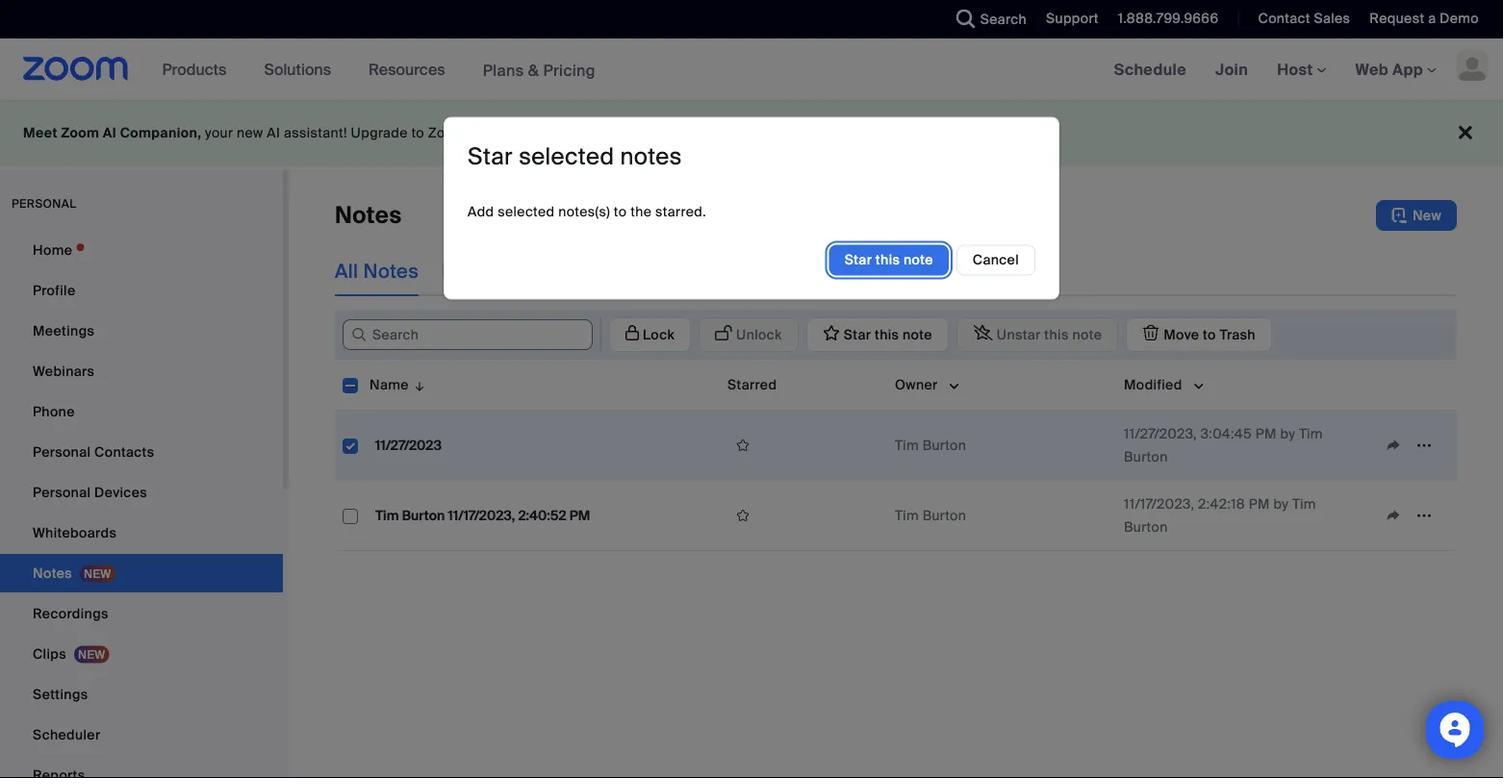 Task type: locate. For each thing, give the bounding box(es) containing it.
notes up all notes
[[335, 201, 402, 230]]

1 vertical spatial notes
[[363, 259, 419, 283]]

starred for owner
[[728, 376, 777, 394]]

and
[[527, 124, 551, 142]]

zoom
[[61, 124, 99, 142], [428, 124, 466, 142]]

tim burton for 11/27/2023,
[[895, 436, 967, 454]]

0 horizontal spatial upgrade
[[351, 124, 408, 142]]

recent
[[442, 259, 508, 283]]

pm inside 11/27/2023, 3:04:45 pm by tim burton
[[1256, 425, 1277, 443]]

2 personal from the top
[[33, 484, 91, 501]]

0 horizontal spatial ai
[[103, 124, 117, 142]]

1 horizontal spatial upgrade
[[885, 124, 943, 142]]

join link
[[1201, 38, 1263, 100]]

ai right new
[[267, 124, 280, 142]]

request
[[1370, 10, 1425, 27]]

1 vertical spatial tim burton
[[895, 507, 967, 524]]

selected for star
[[519, 141, 614, 171]]

0 horizontal spatial star
[[468, 141, 513, 171]]

by inside 11/17/2023, 2:42:18 pm by tim burton
[[1274, 495, 1289, 513]]

ai left companion,
[[103, 124, 117, 142]]

ai
[[103, 124, 117, 142], [267, 124, 280, 142], [647, 124, 661, 142]]

tim burton 11/17/2023, 2:40:52 pm button
[[370, 503, 596, 528]]

Search text field
[[343, 320, 593, 350]]

11/17/2023, left "2:40:52" at the left
[[448, 507, 515, 524]]

1 tim burton from the top
[[895, 436, 967, 454]]

starred
[[809, 259, 878, 283], [728, 376, 777, 394]]

notes right all
[[363, 259, 419, 283]]

by for 11/17/2023, 2:42:18 pm by tim burton
[[1274, 495, 1289, 513]]

11/27/2023 button
[[370, 433, 448, 458]]

2 horizontal spatial to
[[631, 124, 644, 142]]

personal contacts link
[[0, 433, 283, 472]]

star left and
[[468, 141, 513, 171]]

application
[[601, 318, 1272, 352], [335, 360, 1457, 551], [728, 431, 880, 460], [728, 501, 880, 530]]

new
[[1413, 206, 1442, 224]]

meet
[[23, 124, 58, 142]]

pm right 3:04:45
[[1256, 425, 1277, 443]]

name
[[370, 376, 409, 394]]

selected right add
[[498, 203, 555, 221]]

plans & pricing link
[[483, 60, 596, 80], [483, 60, 596, 80]]

1 horizontal spatial 11/17/2023,
[[1124, 495, 1195, 513]]

star left this
[[845, 251, 872, 269]]

selected
[[519, 141, 614, 171], [498, 203, 555, 221]]

get
[[555, 124, 576, 142]]

2 horizontal spatial ai
[[647, 124, 661, 142]]

1 horizontal spatial ai
[[267, 124, 280, 142]]

one
[[470, 124, 497, 142]]

0 vertical spatial by
[[1280, 425, 1296, 443]]

new
[[237, 124, 263, 142]]

0 horizontal spatial zoom
[[61, 124, 99, 142]]

star inside button
[[845, 251, 872, 269]]

2 ai from the left
[[267, 124, 280, 142]]

upgrade down product information navigation
[[351, 124, 408, 142]]

to left one
[[411, 124, 424, 142]]

meetings
[[33, 322, 95, 340]]

all notes
[[335, 259, 419, 283]]

note
[[904, 251, 933, 269]]

1 zoom from the left
[[61, 124, 99, 142]]

starred inside tabs of all notes page tab list
[[809, 259, 878, 283]]

meet zoom ai companion, footer
[[0, 100, 1503, 166]]

0 vertical spatial notes
[[335, 201, 402, 230]]

product information navigation
[[148, 38, 610, 102]]

scheduler link
[[0, 716, 283, 755]]

modified
[[1124, 376, 1182, 394]]

tim burton for 11/17/2023,
[[895, 507, 967, 524]]

notes
[[620, 141, 682, 171]]

personal for personal contacts
[[33, 443, 91, 461]]

banner containing schedule
[[0, 38, 1503, 102]]

settings
[[33, 686, 88, 703]]

clips
[[33, 645, 66, 663]]

this
[[876, 251, 900, 269]]

personal
[[33, 443, 91, 461], [33, 484, 91, 501]]

owner
[[895, 376, 938, 394]]

scheduler
[[33, 726, 100, 744]]

1 vertical spatial by
[[1274, 495, 1289, 513]]

11/27/2023, 3:04:45 pm by tim burton
[[1124, 425, 1323, 466]]

to inside star selected notes dialog
[[614, 203, 627, 221]]

2 upgrade from the left
[[885, 124, 943, 142]]

0 horizontal spatial to
[[411, 124, 424, 142]]

tim burton 11/17/2023, 2:40:52 pm
[[375, 507, 590, 524]]

tim burton
[[895, 436, 967, 454], [895, 507, 967, 524]]

0 horizontal spatial 11/17/2023,
[[448, 507, 515, 524]]

1 vertical spatial starred
[[728, 376, 777, 394]]

1 upgrade from the left
[[351, 124, 408, 142]]

by inside 11/27/2023, 3:04:45 pm by tim burton
[[1280, 425, 1296, 443]]

upgrade right cost.
[[885, 124, 943, 142]]

meetings link
[[0, 312, 283, 350]]

star for star selected notes
[[468, 141, 513, 171]]

11/27/2023
[[375, 436, 442, 454]]

meetings navigation
[[1100, 38, 1503, 102]]

1 vertical spatial personal
[[33, 484, 91, 501]]

1 personal from the top
[[33, 443, 91, 461]]

selected up notes(s)
[[519, 141, 614, 171]]

pm inside 11/17/2023, 2:42:18 pm by tim burton
[[1249, 495, 1270, 513]]

contact sales
[[1258, 10, 1351, 27]]

1 horizontal spatial zoom
[[428, 124, 466, 142]]

support
[[1046, 10, 1099, 27]]

pm for 3:04:45
[[1256, 425, 1277, 443]]

1 horizontal spatial star
[[845, 251, 872, 269]]

request a demo link
[[1355, 0, 1503, 38], [1370, 10, 1479, 27]]

tim
[[1299, 425, 1323, 443], [895, 436, 919, 454], [1292, 495, 1316, 513], [375, 507, 399, 524], [895, 507, 919, 524]]

cancel
[[973, 251, 1019, 269]]

banner
[[0, 38, 1503, 102]]

0 vertical spatial starred
[[809, 259, 878, 283]]

pm
[[1256, 425, 1277, 443], [1249, 495, 1270, 513], [569, 507, 590, 524]]

11/17/2023, left "2:42:18"
[[1124, 495, 1195, 513]]

starred for trash
[[809, 259, 878, 283]]

pm right "2:40:52" at the left
[[569, 507, 590, 524]]

by for 11/27/2023, 3:04:45 pm by tim burton
[[1280, 425, 1296, 443]]

1 horizontal spatial starred
[[809, 259, 878, 283]]

star
[[468, 141, 513, 171], [845, 251, 872, 269]]

clips link
[[0, 635, 283, 674]]

plans & pricing
[[483, 60, 596, 80]]

tim inside tim burton 11/17/2023, 2:40:52 pm button
[[375, 507, 399, 524]]

personal inside "link"
[[33, 484, 91, 501]]

no
[[760, 124, 777, 142]]

contact sales link
[[1244, 0, 1355, 38], [1258, 10, 1351, 27]]

1 vertical spatial selected
[[498, 203, 555, 221]]

zoom left one
[[428, 124, 466, 142]]

0 vertical spatial personal
[[33, 443, 91, 461]]

by right 3:04:45
[[1280, 425, 1296, 443]]

pricing
[[543, 60, 596, 80]]

assistant!
[[284, 124, 347, 142]]

0 horizontal spatial starred
[[728, 376, 777, 394]]

11/17/2023,
[[1124, 495, 1195, 513], [448, 507, 515, 524]]

3 ai from the left
[[647, 124, 661, 142]]

by
[[1280, 425, 1296, 443], [1274, 495, 1289, 513]]

personal up 'whiteboards'
[[33, 484, 91, 501]]

phone link
[[0, 393, 283, 431]]

ai left companion
[[647, 124, 661, 142]]

11/27/2023,
[[1124, 425, 1197, 443]]

by right "2:42:18"
[[1274, 495, 1289, 513]]

webinars link
[[0, 352, 283, 391]]

2 tim burton from the top
[[895, 507, 967, 524]]

burton inside 11/17/2023, 2:42:18 pm by tim burton
[[1124, 518, 1168, 536]]

to
[[411, 124, 424, 142], [631, 124, 644, 142], [614, 203, 627, 221]]

access
[[580, 124, 627, 142]]

demo
[[1440, 10, 1479, 27]]

zoom right meet
[[61, 124, 99, 142]]

companion
[[664, 124, 740, 142]]

notes(s)
[[558, 203, 610, 221]]

upgrade
[[351, 124, 408, 142], [885, 124, 943, 142]]

add  selected notes(s) to the starred.
[[468, 203, 706, 221]]

0 vertical spatial selected
[[519, 141, 614, 171]]

upgrade today link
[[885, 124, 985, 142]]

pm right "2:42:18"
[[1249, 495, 1270, 513]]

1.888.799.9666 button
[[1104, 0, 1224, 38], [1118, 10, 1219, 27]]

to left the
[[614, 203, 627, 221]]

personal devices
[[33, 484, 147, 501]]

0 vertical spatial star
[[468, 141, 513, 171]]

burton inside button
[[402, 507, 445, 524]]

1 horizontal spatial to
[[614, 203, 627, 221]]

personal down phone
[[33, 443, 91, 461]]

to right access
[[631, 124, 644, 142]]

notes
[[335, 201, 402, 230], [363, 259, 419, 283]]

whiteboards link
[[0, 514, 283, 552]]

starred.
[[655, 203, 706, 221]]

personal for personal devices
[[33, 484, 91, 501]]

1 vertical spatial star
[[845, 251, 872, 269]]

0 vertical spatial tim burton
[[895, 436, 967, 454]]

phone
[[33, 403, 75, 421]]



Task type: vqa. For each thing, say whether or not it's contained in the screenshot.
Invite
no



Task type: describe. For each thing, give the bounding box(es) containing it.
cost.
[[849, 124, 881, 142]]

plans
[[483, 60, 524, 80]]

profile
[[33, 281, 76, 299]]

additional
[[780, 124, 845, 142]]

11/17/2023, inside tim burton 11/17/2023, 2:40:52 pm button
[[448, 507, 515, 524]]

recordings link
[[0, 595, 283, 633]]

1.888.799.9666 button up schedule link
[[1118, 10, 1219, 27]]

star selected notes
[[468, 141, 682, 171]]

tim inside 11/27/2023, 3:04:45 pm by tim burton
[[1299, 425, 1323, 443]]

application containing name
[[335, 360, 1457, 551]]

webinars
[[33, 362, 95, 380]]

tabs of all notes page tab list
[[335, 246, 952, 296]]

whiteboards
[[33, 524, 117, 542]]

all
[[335, 259, 358, 283]]

1.888.799.9666 button up schedule
[[1104, 0, 1224, 38]]

companion,
[[120, 124, 201, 142]]

profile link
[[0, 271, 283, 310]]

personal devices link
[[0, 473, 283, 512]]

your
[[205, 124, 233, 142]]

trash
[[901, 259, 952, 283]]

11/17/2023, 2:42:18 pm by tim burton
[[1124, 495, 1316, 536]]

star for star this note
[[845, 251, 872, 269]]

schedule link
[[1100, 38, 1201, 100]]

cancel button
[[956, 245, 1036, 276]]

the
[[630, 203, 652, 221]]

2 zoom from the left
[[428, 124, 466, 142]]

notes inside tab list
[[363, 259, 419, 283]]

personal contacts
[[33, 443, 154, 461]]

home
[[33, 241, 72, 259]]

devices
[[94, 484, 147, 501]]

a
[[1428, 10, 1436, 27]]

new button
[[1376, 200, 1457, 231]]

recordings
[[33, 605, 109, 623]]

zoom logo image
[[23, 57, 129, 81]]

3:04:45
[[1201, 425, 1252, 443]]

star selected notes dialog
[[444, 117, 1060, 300]]

star this note
[[845, 251, 933, 269]]

sales
[[1314, 10, 1351, 27]]

&
[[528, 60, 539, 80]]

home link
[[0, 231, 283, 269]]

11/17/2023, inside 11/17/2023, 2:42:18 pm by tim burton
[[1124, 495, 1195, 513]]

at
[[744, 124, 757, 142]]

today
[[946, 124, 985, 142]]

request a demo
[[1370, 10, 1479, 27]]

selected for add
[[498, 203, 555, 221]]

meet zoom ai companion, your new ai assistant! upgrade to zoom one pro and get access to ai companion at no additional cost. upgrade today
[[23, 124, 985, 142]]

pm inside button
[[569, 507, 590, 524]]

tim inside 11/17/2023, 2:42:18 pm by tim burton
[[1292, 495, 1316, 513]]

join
[[1216, 59, 1248, 79]]

contact
[[1258, 10, 1311, 27]]

personal menu menu
[[0, 231, 283, 779]]

schedule
[[1114, 59, 1187, 79]]

arrow down image
[[409, 373, 427, 396]]

pro
[[501, 124, 523, 142]]

settings link
[[0, 676, 283, 714]]

2:42:18
[[1198, 495, 1245, 513]]

2:40:52
[[518, 507, 566, 524]]

add
[[468, 203, 494, 221]]

1 ai from the left
[[103, 124, 117, 142]]

personal
[[12, 196, 76, 211]]

1.888.799.9666
[[1118, 10, 1219, 27]]

contacts
[[94, 443, 154, 461]]

pm for 2:42:18
[[1249, 495, 1270, 513]]

burton inside 11/27/2023, 3:04:45 pm by tim burton
[[1124, 448, 1168, 466]]

star this note button
[[829, 245, 949, 276]]



